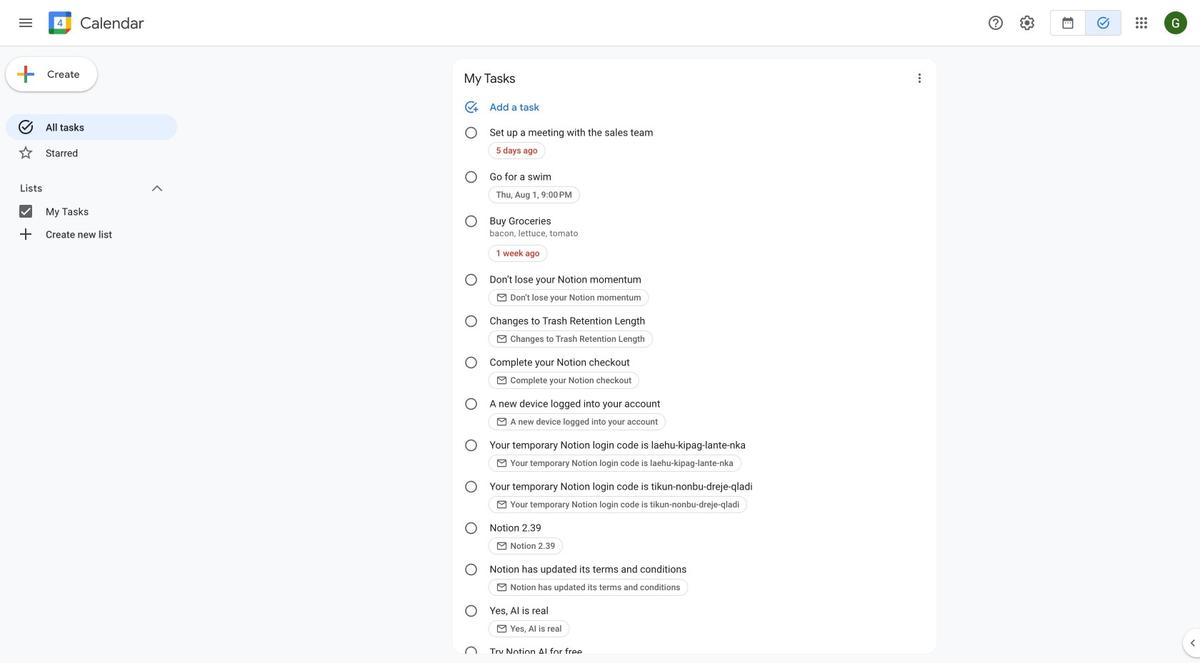 Task type: locate. For each thing, give the bounding box(es) containing it.
tasks sidebar image
[[17, 14, 34, 31]]

heading
[[77, 15, 144, 32]]



Task type: describe. For each thing, give the bounding box(es) containing it.
heading inside calendar element
[[77, 15, 144, 32]]

settings menu image
[[1019, 14, 1036, 31]]

support menu image
[[987, 14, 1005, 31]]

calendar element
[[46, 9, 144, 40]]



Task type: vqa. For each thing, say whether or not it's contained in the screenshot.
the 21 element
no



